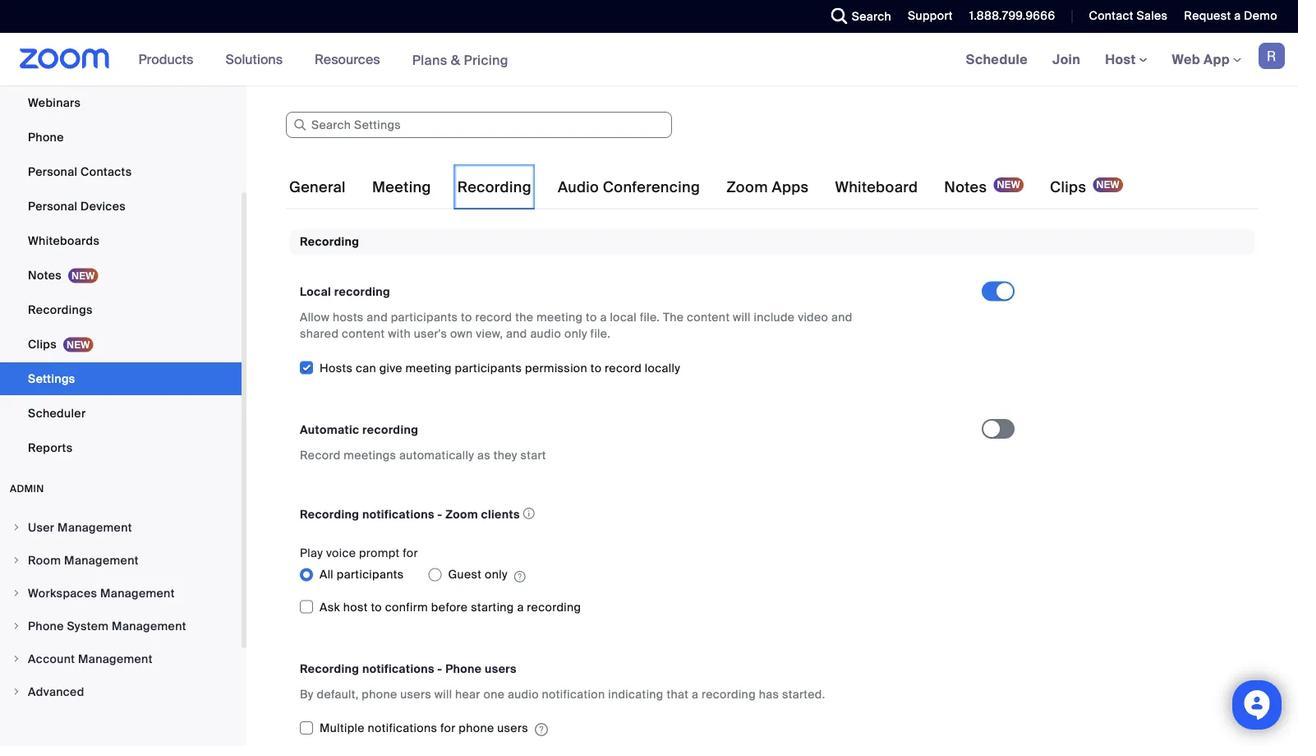 Task type: vqa. For each thing, say whether or not it's contained in the screenshot.
the your
no



Task type: locate. For each thing, give the bounding box(es) containing it.
recording inside tabs of my account settings page tab list
[[458, 178, 532, 197]]

automatic
[[300, 422, 359, 437]]

banner
[[0, 33, 1299, 87]]

audio conferencing
[[558, 178, 700, 197]]

0 vertical spatial phone
[[28, 129, 64, 145]]

1 horizontal spatial content
[[687, 310, 730, 325]]

right image left advanced
[[12, 687, 21, 697]]

notification
[[542, 687, 605, 702]]

to right the 'host'
[[371, 600, 382, 615]]

0 vertical spatial content
[[687, 310, 730, 325]]

right image
[[12, 621, 21, 631], [12, 654, 21, 664]]

workspaces management menu item
[[0, 578, 242, 609]]

0 horizontal spatial content
[[342, 326, 385, 341]]

support
[[908, 8, 953, 23]]

- down automatically
[[438, 507, 443, 522]]

personal inside personal devices link
[[28, 198, 78, 214]]

1 vertical spatial phone
[[28, 619, 64, 634]]

users left learn more about multiple notifications for phone users 'image'
[[497, 721, 529, 736]]

a
[[1235, 8, 1241, 23], [600, 310, 607, 325], [517, 600, 524, 615], [692, 687, 699, 702]]

zoom
[[727, 178, 768, 197], [446, 507, 478, 522]]

right image left account
[[12, 654, 21, 664]]

indicating
[[608, 687, 664, 702]]

0 horizontal spatial record
[[475, 310, 512, 325]]

1 vertical spatial zoom
[[446, 507, 478, 522]]

by
[[300, 687, 314, 702]]

record up 'view,'
[[475, 310, 512, 325]]

management for workspaces management
[[100, 586, 175, 601]]

clients
[[481, 507, 520, 522]]

play voice prompt for option group
[[300, 562, 982, 588]]

only left learn more about guest only icon
[[485, 567, 508, 582]]

for
[[403, 546, 418, 561], [441, 721, 456, 736]]

personal up personal devices
[[28, 164, 78, 179]]

- inside application
[[438, 507, 443, 522]]

settings
[[28, 371, 75, 386]]

product information navigation
[[126, 33, 521, 87]]

file.
[[640, 310, 660, 325], [591, 326, 611, 341]]

host
[[343, 600, 368, 615]]

contacts
[[81, 164, 132, 179]]

1 vertical spatial clips
[[28, 337, 57, 352]]

0 vertical spatial participants
[[391, 310, 458, 325]]

phone inside menu item
[[28, 619, 64, 634]]

notifications inside application
[[362, 507, 435, 522]]

locally
[[645, 360, 681, 376]]

record left locally
[[605, 360, 642, 376]]

0 vertical spatial users
[[485, 661, 517, 676]]

notes inside personal menu menu
[[28, 268, 62, 283]]

and down the
[[506, 326, 527, 341]]

content down hosts
[[342, 326, 385, 341]]

banner containing products
[[0, 33, 1299, 87]]

clips inside tabs of my account settings page tab list
[[1050, 178, 1087, 197]]

will
[[733, 310, 751, 325], [435, 687, 452, 702]]

recording notifications - zoom clients application
[[300, 503, 967, 526]]

1 vertical spatial right image
[[12, 654, 21, 664]]

voice
[[326, 546, 356, 561]]

request
[[1185, 8, 1232, 23]]

right image for phone
[[12, 621, 21, 631]]

join link
[[1041, 33, 1093, 85]]

products button
[[139, 33, 201, 85]]

notifications for phone
[[368, 721, 438, 736]]

participants
[[391, 310, 458, 325], [455, 360, 522, 376], [337, 567, 404, 582]]

phone down recording notifications - phone users
[[362, 687, 397, 702]]

has
[[759, 687, 779, 702]]

request a demo link
[[1172, 0, 1299, 33], [1185, 8, 1278, 23]]

webinars link
[[0, 86, 242, 119]]

2 personal from the top
[[28, 198, 78, 214]]

file. down local
[[591, 326, 611, 341]]

phone
[[28, 129, 64, 145], [28, 619, 64, 634], [446, 661, 482, 676]]

advanced
[[28, 684, 84, 699]]

0 vertical spatial zoom
[[727, 178, 768, 197]]

0 horizontal spatial for
[[403, 546, 418, 561]]

management down phone system management menu item
[[78, 651, 153, 667]]

management up room management
[[58, 520, 132, 535]]

will left the 'hear'
[[435, 687, 452, 702]]

will left include
[[733, 310, 751, 325]]

and right hosts
[[367, 310, 388, 325]]

recording up default,
[[300, 661, 360, 676]]

recording notifications - zoom clients
[[300, 507, 520, 522]]

1 right image from the top
[[12, 621, 21, 631]]

recording inside application
[[300, 507, 360, 522]]

participants down "prompt"
[[337, 567, 404, 582]]

1 horizontal spatial notes
[[945, 178, 987, 197]]

1 vertical spatial record
[[605, 360, 642, 376]]

recording
[[334, 284, 390, 300], [362, 422, 419, 437], [527, 600, 581, 615], [702, 687, 756, 702]]

0 vertical spatial -
[[438, 507, 443, 522]]

1 horizontal spatial meeting
[[537, 310, 583, 325]]

0 vertical spatial only
[[565, 326, 588, 341]]

phone down the 'hear'
[[459, 721, 494, 736]]

right image inside phone system management menu item
[[12, 621, 21, 631]]

2 vertical spatial users
[[497, 721, 529, 736]]

resources
[[315, 51, 380, 68]]

1 personal from the top
[[28, 164, 78, 179]]

guest only
[[448, 567, 508, 582]]

only up permission at the left of page
[[565, 326, 588, 341]]

content right the
[[687, 310, 730, 325]]

right image inside account management menu item
[[12, 654, 21, 664]]

participants inside the allow hosts and participants to record the meeting to a local file. the content will include video and shared content with user's own view, and audio only file.
[[391, 310, 458, 325]]

personal for personal devices
[[28, 198, 78, 214]]

user's
[[414, 326, 447, 341]]

clips
[[1050, 178, 1087, 197], [28, 337, 57, 352]]

0 horizontal spatial clips
[[28, 337, 57, 352]]

notifications down confirm
[[362, 661, 435, 676]]

0 vertical spatial personal
[[28, 164, 78, 179]]

3 right image from the top
[[12, 589, 21, 598]]

record
[[475, 310, 512, 325], [605, 360, 642, 376]]

1 vertical spatial will
[[435, 687, 452, 702]]

personal inside personal contacts link
[[28, 164, 78, 179]]

0 vertical spatial for
[[403, 546, 418, 561]]

1 vertical spatial only
[[485, 567, 508, 582]]

can
[[356, 360, 376, 376]]

guest
[[448, 567, 482, 582]]

1 right image from the top
[[12, 523, 21, 533]]

participants inside play voice prompt for option group
[[337, 567, 404, 582]]

participants up user's
[[391, 310, 458, 325]]

audio
[[530, 326, 562, 341], [508, 687, 539, 702]]

recording left has
[[702, 687, 756, 702]]

users
[[485, 661, 517, 676], [400, 687, 432, 702], [497, 721, 529, 736]]

recording element
[[290, 229, 1255, 746]]

phone inside recording element
[[446, 661, 482, 676]]

give
[[379, 360, 403, 376]]

1 vertical spatial personal
[[28, 198, 78, 214]]

management inside menu item
[[100, 586, 175, 601]]

0 horizontal spatial zoom
[[446, 507, 478, 522]]

clips link
[[0, 328, 242, 361]]

a left local
[[600, 310, 607, 325]]

recording right the starting
[[527, 600, 581, 615]]

hosts
[[320, 360, 353, 376]]

right image inside advanced menu item
[[12, 687, 21, 697]]

1 vertical spatial phone
[[459, 721, 494, 736]]

0 horizontal spatial meeting
[[406, 360, 452, 376]]

-
[[438, 507, 443, 522], [438, 661, 443, 676]]

0 vertical spatial file.
[[640, 310, 660, 325]]

1 vertical spatial notes
[[28, 268, 62, 283]]

0 vertical spatial audio
[[530, 326, 562, 341]]

notifications up "prompt"
[[362, 507, 435, 522]]

clips inside personal menu menu
[[28, 337, 57, 352]]

meeting right the
[[537, 310, 583, 325]]

right image left room
[[12, 556, 21, 565]]

2 vertical spatial phone
[[446, 661, 482, 676]]

- up multiple notifications for phone users
[[438, 661, 443, 676]]

automatically
[[400, 447, 474, 463]]

notifications down recording notifications - phone users
[[368, 721, 438, 736]]

for right "prompt"
[[403, 546, 418, 561]]

admin menu menu
[[0, 512, 242, 709]]

phone up account
[[28, 619, 64, 634]]

personal up the whiteboards
[[28, 198, 78, 214]]

right image left system
[[12, 621, 21, 631]]

1 horizontal spatial zoom
[[727, 178, 768, 197]]

zoom left apps
[[727, 178, 768, 197]]

management down room management menu item
[[100, 586, 175, 601]]

audio down the
[[530, 326, 562, 341]]

0 vertical spatial meeting
[[537, 310, 583, 325]]

right image left user
[[12, 523, 21, 533]]

recording down search settings text field
[[458, 178, 532, 197]]

4 right image from the top
[[12, 687, 21, 697]]

and right video
[[832, 310, 853, 325]]

as
[[478, 447, 491, 463]]

users down recording notifications - phone users
[[400, 687, 432, 702]]

2 right image from the top
[[12, 654, 21, 664]]

participants down 'view,'
[[455, 360, 522, 376]]

0 vertical spatial record
[[475, 310, 512, 325]]

2 vertical spatial participants
[[337, 567, 404, 582]]

search
[[852, 9, 892, 24]]

1.888.799.9666
[[970, 8, 1056, 23]]

1 horizontal spatial clips
[[1050, 178, 1087, 197]]

meeting
[[537, 310, 583, 325], [406, 360, 452, 376]]

start
[[521, 447, 546, 463]]

file. left the
[[640, 310, 660, 325]]

1 vertical spatial users
[[400, 687, 432, 702]]

scheduler link
[[0, 397, 242, 430]]

- for zoom
[[438, 507, 443, 522]]

audio right one on the left bottom of page
[[508, 687, 539, 702]]

1 vertical spatial audio
[[508, 687, 539, 702]]

search button
[[819, 0, 896, 33]]

all
[[320, 567, 334, 582]]

whiteboard
[[835, 178, 918, 197]]

zoom inside application
[[446, 507, 478, 522]]

the
[[663, 310, 684, 325]]

0 horizontal spatial phone
[[362, 687, 397, 702]]

join
[[1053, 51, 1081, 68]]

phone link
[[0, 121, 242, 154]]

settings link
[[0, 362, 242, 395]]

for down the 'hear'
[[441, 721, 456, 736]]

hosts can give meeting participants permission to record locally
[[320, 360, 681, 376]]

phone inside personal menu menu
[[28, 129, 64, 145]]

1 vertical spatial file.
[[591, 326, 611, 341]]

permission
[[525, 360, 588, 376]]

0 vertical spatial clips
[[1050, 178, 1087, 197]]

zoom left clients on the left of the page
[[446, 507, 478, 522]]

1 vertical spatial for
[[441, 721, 456, 736]]

phone up the 'hear'
[[446, 661, 482, 676]]

will inside the allow hosts and participants to record the meeting to a local file. the content will include video and shared content with user's own view, and audio only file.
[[733, 310, 751, 325]]

right image inside user management menu item
[[12, 523, 21, 533]]

one
[[484, 687, 505, 702]]

to left local
[[586, 310, 597, 325]]

meeting down user's
[[406, 360, 452, 376]]

1 horizontal spatial only
[[565, 326, 588, 341]]

recording up voice at the left bottom of the page
[[300, 507, 360, 522]]

scheduler
[[28, 406, 86, 421]]

0 vertical spatial notifications
[[362, 507, 435, 522]]

0 vertical spatial right image
[[12, 621, 21, 631]]

notes
[[945, 178, 987, 197], [28, 268, 62, 283]]

right image left workspaces at bottom left
[[12, 589, 21, 598]]

solutions
[[226, 51, 283, 68]]

play voice prompt for
[[300, 546, 418, 561]]

management for room management
[[64, 553, 139, 568]]

1 - from the top
[[438, 507, 443, 522]]

management inside menu item
[[58, 520, 132, 535]]

0 horizontal spatial file.
[[591, 326, 611, 341]]

2 - from the top
[[438, 661, 443, 676]]

zoom apps
[[727, 178, 809, 197]]

0 vertical spatial notes
[[945, 178, 987, 197]]

management up workspaces management
[[64, 553, 139, 568]]

1 vertical spatial meeting
[[406, 360, 452, 376]]

2 right image from the top
[[12, 556, 21, 565]]

0 vertical spatial will
[[733, 310, 751, 325]]

right image inside room management menu item
[[12, 556, 21, 565]]

1 horizontal spatial will
[[733, 310, 751, 325]]

users up one on the left bottom of page
[[485, 661, 517, 676]]

a right the starting
[[517, 600, 524, 615]]

account management menu item
[[0, 644, 242, 675]]

0 horizontal spatial only
[[485, 567, 508, 582]]

users for phone
[[497, 721, 529, 736]]

right image inside workspaces management menu item
[[12, 589, 21, 598]]

2 vertical spatial notifications
[[368, 721, 438, 736]]

0 horizontal spatial notes
[[28, 268, 62, 283]]

1 vertical spatial notifications
[[362, 661, 435, 676]]

learn more about guest only image
[[514, 569, 526, 584]]

1 vertical spatial -
[[438, 661, 443, 676]]

1 vertical spatial participants
[[455, 360, 522, 376]]

phone down webinars
[[28, 129, 64, 145]]

0 horizontal spatial will
[[435, 687, 452, 702]]

notifications for zoom
[[362, 507, 435, 522]]

phone for phone
[[28, 129, 64, 145]]

workspaces
[[28, 586, 97, 601]]

0 vertical spatial phone
[[362, 687, 397, 702]]

users for phone
[[485, 661, 517, 676]]

whiteboards
[[28, 233, 100, 248]]

host
[[1106, 51, 1140, 68]]

right image
[[12, 523, 21, 533], [12, 556, 21, 565], [12, 589, 21, 598], [12, 687, 21, 697]]



Task type: describe. For each thing, give the bounding box(es) containing it.
record inside the allow hosts and participants to record the meeting to a local file. the content will include video and shared content with user's own view, and audio only file.
[[475, 310, 512, 325]]

recording up meetings
[[362, 422, 419, 437]]

info outline image
[[523, 503, 535, 524]]

app
[[1204, 51, 1230, 68]]

zoom logo image
[[20, 48, 110, 69]]

all participants
[[320, 567, 404, 582]]

prompt
[[359, 546, 400, 561]]

room management menu item
[[0, 545, 242, 576]]

host button
[[1106, 51, 1148, 68]]

contact
[[1089, 8, 1134, 23]]

system
[[67, 619, 109, 634]]

management for user management
[[58, 520, 132, 535]]

own
[[450, 326, 473, 341]]

only inside the allow hosts and participants to record the meeting to a local file. the content will include video and shared content with user's own view, and audio only file.
[[565, 326, 588, 341]]

products
[[139, 51, 193, 68]]

ask host to confirm before starting a recording
[[320, 600, 581, 615]]

web app button
[[1173, 51, 1242, 68]]

allow hosts and participants to record the meeting to a local file. the content will include video and shared content with user's own view, and audio only file.
[[300, 310, 853, 341]]

reports link
[[0, 432, 242, 464]]

right image for room
[[12, 556, 21, 565]]

profile picture image
[[1259, 43, 1286, 69]]

audio inside the allow hosts and participants to record the meeting to a local file. the content will include video and shared content with user's own view, and audio only file.
[[530, 326, 562, 341]]

contact sales
[[1089, 8, 1168, 23]]

allow
[[300, 310, 330, 325]]

notifications for phone
[[362, 661, 435, 676]]

play
[[300, 546, 323, 561]]

1 horizontal spatial file.
[[640, 310, 660, 325]]

side navigation navigation
[[0, 0, 247, 746]]

2 horizontal spatial and
[[832, 310, 853, 325]]

with
[[388, 326, 411, 341]]

started.
[[782, 687, 826, 702]]

confirm
[[385, 600, 428, 615]]

local recording
[[300, 284, 390, 300]]

general
[[289, 178, 346, 197]]

starting
[[471, 600, 514, 615]]

default,
[[317, 687, 359, 702]]

apps
[[772, 178, 809, 197]]

admin
[[10, 482, 44, 495]]

personal for personal contacts
[[28, 164, 78, 179]]

1 horizontal spatial and
[[506, 326, 527, 341]]

schedule link
[[954, 33, 1041, 85]]

multiple notifications for phone users
[[320, 721, 529, 736]]

demo
[[1245, 8, 1278, 23]]

a right that
[[692, 687, 699, 702]]

ask
[[320, 600, 340, 615]]

only inside play voice prompt for option group
[[485, 567, 508, 582]]

1 horizontal spatial for
[[441, 721, 456, 736]]

local
[[610, 310, 637, 325]]

a left demo
[[1235, 8, 1241, 23]]

user management
[[28, 520, 132, 535]]

workspaces management
[[28, 586, 175, 601]]

right image for account
[[12, 654, 21, 664]]

video
[[798, 310, 829, 325]]

solutions button
[[226, 33, 290, 85]]

1 horizontal spatial phone
[[459, 721, 494, 736]]

advanced menu item
[[0, 676, 242, 708]]

webinars
[[28, 95, 81, 110]]

phone for phone system management
[[28, 619, 64, 634]]

whiteboards link
[[0, 224, 242, 257]]

plans
[[412, 51, 448, 68]]

recordings
[[28, 302, 93, 317]]

meetings
[[344, 447, 396, 463]]

room management
[[28, 553, 139, 568]]

conferencing
[[603, 178, 700, 197]]

management for account management
[[78, 651, 153, 667]]

account management
[[28, 651, 153, 667]]

meetings navigation
[[954, 33, 1299, 87]]

management down workspaces management menu item
[[112, 619, 186, 634]]

phone system management menu item
[[0, 611, 242, 642]]

sales
[[1137, 8, 1168, 23]]

record
[[300, 447, 341, 463]]

zoom inside tabs of my account settings page tab list
[[727, 178, 768, 197]]

user management menu item
[[0, 512, 242, 543]]

devices
[[81, 198, 126, 214]]

personal devices link
[[0, 190, 242, 223]]

recordings link
[[0, 293, 242, 326]]

account
[[28, 651, 75, 667]]

right image for workspaces
[[12, 589, 21, 598]]

right image for user
[[12, 523, 21, 533]]

Search Settings text field
[[286, 112, 672, 138]]

view,
[[476, 326, 503, 341]]

recording up hosts
[[334, 284, 390, 300]]

notes inside tabs of my account settings page tab list
[[945, 178, 987, 197]]

personal contacts
[[28, 164, 132, 179]]

learn more about multiple notifications for phone users image
[[535, 722, 548, 737]]

personal contacts link
[[0, 155, 242, 188]]

&
[[451, 51, 461, 68]]

that
[[667, 687, 689, 702]]

recording up local
[[300, 234, 360, 249]]

user
[[28, 520, 55, 535]]

record meetings automatically as they start
[[300, 447, 546, 463]]

0 horizontal spatial and
[[367, 310, 388, 325]]

shared
[[300, 326, 339, 341]]

before
[[431, 600, 468, 615]]

meeting
[[372, 178, 431, 197]]

notes link
[[0, 259, 242, 292]]

multiple
[[320, 721, 365, 736]]

1 vertical spatial content
[[342, 326, 385, 341]]

personal devices
[[28, 198, 126, 214]]

personal menu menu
[[0, 0, 242, 466]]

a inside the allow hosts and participants to record the meeting to a local file. the content will include video and shared content with user's own view, and audio only file.
[[600, 310, 607, 325]]

tabs of my account settings page tab list
[[286, 164, 1127, 210]]

automatic recording
[[300, 422, 419, 437]]

- for phone
[[438, 661, 443, 676]]

1 horizontal spatial record
[[605, 360, 642, 376]]

to right permission at the left of page
[[591, 360, 602, 376]]

plans & pricing
[[412, 51, 509, 68]]

include
[[754, 310, 795, 325]]

they
[[494, 447, 518, 463]]

phone system management
[[28, 619, 186, 634]]

to up own
[[461, 310, 472, 325]]

meeting inside the allow hosts and participants to record the meeting to a local file. the content will include video and shared content with user's own view, and audio only file.
[[537, 310, 583, 325]]

hosts
[[333, 310, 364, 325]]

recording notifications - phone users
[[300, 661, 517, 676]]



